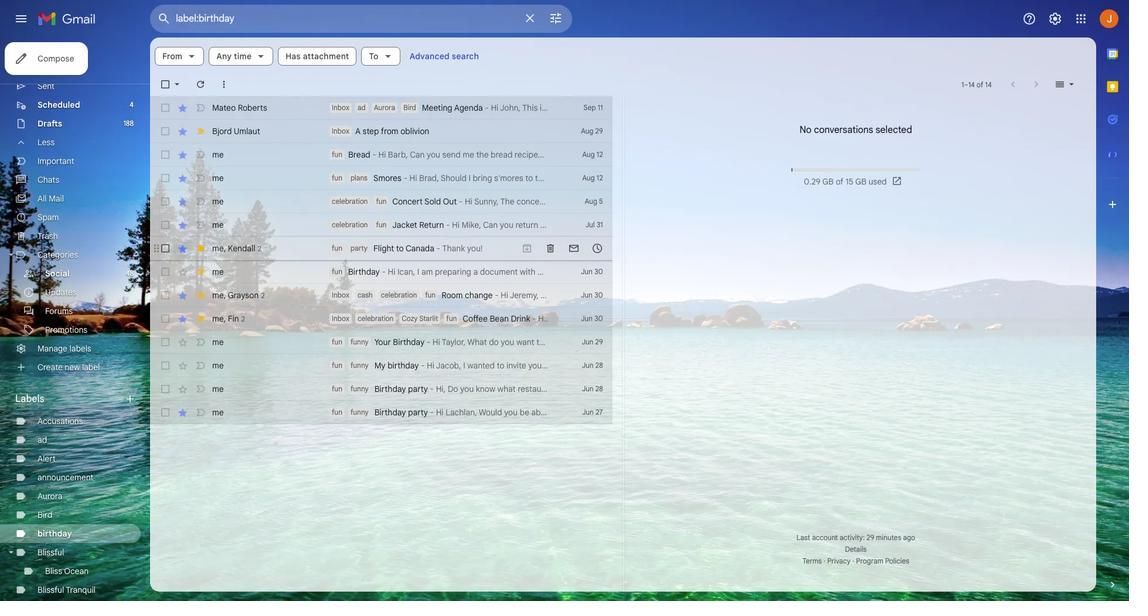 Task type: locate. For each thing, give the bounding box(es) containing it.
1 vertical spatial 29
[[595, 338, 603, 347]]

can right barb,
[[410, 150, 425, 160]]

1 vertical spatial jun 30
[[581, 291, 603, 300]]

0 vertical spatial birthday
[[388, 361, 419, 371]]

jeremy down aug 29
[[575, 150, 602, 160]]

more image
[[218, 79, 230, 90]]

ad up alert
[[38, 435, 47, 446]]

refresh image
[[195, 79, 206, 90]]

1 vertical spatial birthday party -
[[375, 408, 436, 418]]

28 for my birthday -
[[596, 361, 603, 370]]

0 vertical spatial 30
[[595, 267, 603, 276]]

5 row from the top
[[150, 190, 612, 213]]

to
[[526, 173, 533, 184], [396, 243, 404, 254], [537, 337, 544, 348]]

0 horizontal spatial of
[[836, 177, 844, 187]]

hi for birthday
[[433, 337, 440, 348]]

28 for birthday party -
[[596, 385, 603, 393]]

inbox a step from oblivion
[[332, 126, 429, 137]]

of left "15"
[[836, 177, 844, 187]]

2 vertical spatial 29
[[867, 534, 874, 542]]

any
[[216, 51, 232, 62]]

0 vertical spatial aug 12
[[582, 150, 603, 159]]

1 inbox from the top
[[332, 103, 349, 112]]

can
[[410, 150, 425, 160], [483, 220, 498, 230]]

1 horizontal spatial can
[[483, 220, 498, 230]]

fun
[[332, 150, 342, 159], [332, 174, 342, 182], [376, 197, 387, 206], [376, 220, 387, 229], [332, 244, 342, 253], [332, 267, 342, 276], [425, 291, 436, 300], [446, 314, 457, 323], [332, 338, 342, 347], [332, 361, 342, 370], [332, 385, 342, 393], [332, 408, 342, 417]]

3 , from the top
[[224, 313, 226, 324]]

you left want
[[501, 337, 514, 348]]

you left return
[[500, 220, 514, 230]]

of right "1"
[[977, 80, 984, 89]]

1 horizontal spatial do
[[546, 337, 556, 348]]

2 blissful from the top
[[38, 585, 64, 596]]

thanks, up beach?
[[544, 150, 573, 160]]

has attachment button
[[278, 47, 357, 66]]

2 14 from the left
[[985, 80, 992, 89]]

bird up oblivion
[[403, 103, 416, 112]]

1 horizontal spatial ad
[[358, 103, 366, 112]]

to button
[[361, 47, 400, 66]]

blissful tranquil
[[38, 585, 95, 596]]

2 28 from the top
[[596, 385, 603, 393]]

privacy link
[[827, 557, 851, 566]]

0 horizontal spatial the
[[476, 150, 489, 160]]

jeremy right 31
[[612, 220, 640, 230]]

2
[[258, 244, 261, 253], [261, 291, 265, 300], [241, 315, 245, 323]]

activity:
[[840, 534, 865, 542]]

ad
[[358, 103, 366, 112], [38, 435, 47, 446]]

1 , from the top
[[224, 243, 226, 254]]

2 , from the top
[[224, 290, 226, 301]]

jacket?
[[554, 220, 580, 230]]

jun 28 for birthday party -
[[582, 385, 603, 393]]

0 vertical spatial ad
[[358, 103, 366, 112]]

toolbar
[[515, 243, 609, 254]]

policies
[[885, 557, 910, 566]]

1 vertical spatial aug 12
[[582, 174, 603, 182]]

funny
[[351, 338, 369, 347], [351, 361, 369, 370], [351, 385, 369, 393], [351, 408, 369, 417]]

2 vertical spatial 2
[[241, 315, 245, 323]]

1 vertical spatial 30
[[595, 291, 603, 300]]

you left send
[[427, 150, 440, 160]]

aug down sep
[[581, 127, 594, 135]]

inbox for room change
[[332, 291, 349, 300]]

bird down aurora link
[[38, 510, 52, 521]]

aug for fun bread - hi barb, can you send me the bread recipe? thanks, jeremy
[[582, 150, 595, 159]]

hi for return
[[452, 220, 460, 230]]

13 row from the top
[[150, 378, 612, 401]]

aug for concert sold out -
[[585, 197, 597, 206]]

28 up 27
[[596, 385, 603, 393]]

tab list
[[1097, 38, 1129, 559]]

meeting agenda -
[[422, 103, 491, 113]]

flight to canada - thank you!
[[374, 243, 483, 254]]

do right what
[[489, 337, 499, 348]]

any time button
[[209, 47, 273, 66]]

manage labels
[[38, 344, 91, 354]]

0 vertical spatial 29
[[595, 127, 603, 135]]

-
[[485, 103, 489, 113], [373, 150, 376, 160], [404, 173, 407, 184], [459, 196, 463, 207], [446, 220, 450, 230], [437, 243, 440, 254], [382, 267, 386, 277], [495, 290, 499, 301], [532, 314, 536, 324], [427, 337, 431, 348], [421, 361, 425, 371], [430, 384, 434, 395], [430, 408, 434, 418]]

aurora up inbox a step from oblivion
[[374, 103, 395, 112]]

inbox left a
[[332, 127, 349, 135]]

thank
[[442, 243, 465, 254]]

aug left the 5
[[585, 197, 597, 206]]

2 row from the top
[[150, 120, 612, 143]]

1 vertical spatial the
[[535, 173, 548, 184]]

1 vertical spatial you
[[500, 220, 514, 230]]

social link
[[45, 269, 70, 279]]

1 funny from the top
[[351, 338, 369, 347]]

0 horizontal spatial bird
[[38, 510, 52, 521]]

party for jun 27
[[408, 408, 428, 418]]

4 funny from the top
[[351, 408, 369, 417]]

1 horizontal spatial of
[[977, 80, 984, 89]]

30
[[595, 267, 603, 276], [595, 291, 603, 300], [595, 314, 603, 323]]

1 jun 28 from the top
[[582, 361, 603, 370]]

, left 'grayson'
[[224, 290, 226, 301]]

to
[[369, 51, 379, 62]]

1 horizontal spatial birthday
[[388, 361, 419, 371]]

29 down 11
[[595, 127, 603, 135]]

0 vertical spatial ,
[[224, 243, 226, 254]]

gb right "15"
[[855, 177, 867, 187]]

29 right your at the right
[[595, 338, 603, 347]]

2 inside me , fin 2
[[241, 315, 245, 323]]

birthday party - for jun 27
[[375, 408, 436, 418]]

29 right activity:
[[867, 534, 874, 542]]

1 row from the top
[[150, 96, 612, 120]]

birthday right my at the left bottom of the page
[[388, 361, 419, 371]]

0 horizontal spatial ·
[[824, 557, 826, 566]]

blissful for blissful tranquil
[[38, 585, 64, 596]]

blissful up bliss
[[38, 548, 64, 558]]

6 row from the top
[[150, 213, 640, 237]]

2 aug 12 from the top
[[582, 174, 603, 182]]

3 inbox from the top
[[332, 291, 349, 300]]

jun 28 up the jun 27
[[582, 385, 603, 393]]

advanced search options image
[[544, 6, 568, 30]]

to right want
[[537, 337, 544, 348]]

ad up a
[[358, 103, 366, 112]]

2 vertical spatial you
[[501, 337, 514, 348]]

2 for grayson
[[261, 291, 265, 300]]

sent link
[[38, 81, 54, 91]]

,
[[224, 243, 226, 254], [224, 290, 226, 301], [224, 313, 226, 324]]

labels heading
[[15, 393, 124, 405]]

row
[[150, 96, 612, 120], [150, 120, 612, 143], [150, 143, 612, 167], [150, 167, 641, 190], [150, 190, 612, 213], [150, 213, 640, 237], [150, 237, 612, 260], [150, 260, 612, 284], [150, 284, 612, 307], [150, 307, 612, 331], [150, 331, 677, 354], [150, 354, 612, 378], [150, 378, 612, 401], [150, 401, 612, 425]]

terms link
[[803, 557, 822, 566]]

inbox down fun birthday -
[[332, 314, 349, 323]]

2 horizontal spatial to
[[537, 337, 544, 348]]

you for return
[[500, 220, 514, 230]]

1 horizontal spatial the
[[535, 173, 548, 184]]

me , kendall 2
[[212, 243, 261, 254]]

48
[[126, 269, 134, 278]]

ago
[[903, 534, 915, 542]]

2 inside me , grayson 2
[[261, 291, 265, 300]]

inbox for coffee bean drink
[[332, 314, 349, 323]]

1 horizontal spatial 14
[[985, 80, 992, 89]]

used
[[869, 177, 887, 187]]

, for fin
[[224, 313, 226, 324]]

0 vertical spatial 28
[[596, 361, 603, 370]]

1 vertical spatial birthday
[[38, 529, 72, 539]]

compose button
[[5, 42, 88, 75]]

hi left mike,
[[452, 220, 460, 230]]

2 right fin
[[241, 315, 245, 323]]

0 vertical spatial can
[[410, 150, 425, 160]]

blissful down bliss
[[38, 585, 64, 596]]

the left beach?
[[535, 173, 548, 184]]

your birthday - hi taylor, what do you want to do for your birthday? from, jeremy
[[375, 337, 677, 348]]

oblivion
[[401, 126, 429, 137]]

2 inbox from the top
[[332, 127, 349, 135]]

plans
[[351, 174, 368, 182]]

1 vertical spatial of
[[836, 177, 844, 187]]

2 · from the left
[[853, 557, 854, 566]]

0 horizontal spatial ad
[[38, 435, 47, 446]]

blissful
[[38, 548, 64, 558], [38, 585, 64, 596]]

9 row from the top
[[150, 284, 612, 307]]

inbox up inbox a step from oblivion
[[332, 103, 349, 112]]

0 horizontal spatial gb
[[823, 177, 834, 187]]

you!
[[467, 243, 483, 254]]

1 vertical spatial ad
[[38, 435, 47, 446]]

sent
[[38, 81, 54, 91]]

brad,
[[419, 173, 439, 184]]

1 do from the left
[[489, 337, 499, 348]]

4 inbox from the top
[[332, 314, 349, 323]]

aurora inside labels navigation
[[38, 491, 62, 502]]

advanced search
[[410, 51, 479, 62]]

thanks, down aug 5
[[582, 220, 611, 230]]

birthday up blissful link
[[38, 529, 72, 539]]

bliss ocean
[[45, 566, 89, 577]]

manage
[[38, 344, 67, 354]]

0 vertical spatial aurora
[[374, 103, 395, 112]]

aug 12 down aug 29
[[582, 150, 603, 159]]

2 vertical spatial 30
[[595, 314, 603, 323]]

10 row from the top
[[150, 307, 612, 331]]

birthday inside labels navigation
[[38, 529, 72, 539]]

hi left barb,
[[378, 150, 386, 160]]

1 vertical spatial aurora
[[38, 491, 62, 502]]

bring
[[473, 173, 492, 184]]

1 vertical spatial jun 28
[[582, 385, 603, 393]]

birthday inside no conversations selected main content
[[388, 361, 419, 371]]

0 horizontal spatial do
[[489, 337, 499, 348]]

1 blissful from the top
[[38, 548, 64, 558]]

1 vertical spatial 12
[[597, 174, 603, 182]]

, for kendall
[[224, 243, 226, 254]]

0 horizontal spatial can
[[410, 150, 425, 160]]

jun 28 for my birthday -
[[582, 361, 603, 370]]

inbox
[[332, 103, 349, 112], [332, 127, 349, 135], [332, 291, 349, 300], [332, 314, 349, 323]]

barb,
[[388, 150, 408, 160]]

1 vertical spatial ,
[[224, 290, 226, 301]]

0 horizontal spatial thanks,
[[544, 150, 573, 160]]

0 vertical spatial you
[[427, 150, 440, 160]]

1 birthday party - from the top
[[375, 384, 436, 395]]

2 right 'grayson'
[[261, 291, 265, 300]]

me
[[212, 150, 224, 160], [463, 150, 474, 160], [212, 173, 224, 184], [212, 196, 224, 207], [212, 220, 224, 230], [212, 243, 224, 254], [212, 267, 224, 277], [212, 290, 224, 301], [212, 313, 224, 324], [212, 337, 224, 348], [212, 361, 224, 371], [212, 384, 224, 395], [212, 408, 224, 418]]

3 jun 30 from the top
[[581, 314, 603, 323]]

row containing mateo roberts
[[150, 96, 612, 120]]

aug 12 up aug 5
[[582, 174, 603, 182]]

1 horizontal spatial gb
[[855, 177, 867, 187]]

of for gb
[[836, 177, 844, 187]]

bjord umlaut
[[212, 126, 260, 137]]

0 vertical spatial the
[[476, 150, 489, 160]]

· right terms link
[[824, 557, 826, 566]]

2 vertical spatial ,
[[224, 313, 226, 324]]

can right mike,
[[483, 220, 498, 230]]

gb
[[823, 177, 834, 187], [855, 177, 867, 187]]

, left fin
[[224, 313, 226, 324]]

aurora
[[374, 103, 395, 112], [38, 491, 62, 502]]

14 row from the top
[[150, 401, 612, 425]]

ocean
[[64, 566, 89, 577]]

step
[[363, 126, 379, 137]]

row containing bjord umlaut
[[150, 120, 612, 143]]

aurora up bird link
[[38, 491, 62, 502]]

to right s'mores
[[526, 173, 533, 184]]

0 vertical spatial birthday party -
[[375, 384, 436, 395]]

jun 28 down jun 29
[[582, 361, 603, 370]]

0 vertical spatial jun 30
[[581, 267, 603, 276]]

to right flight
[[396, 243, 404, 254]]

gb right 0.29
[[823, 177, 834, 187]]

jun 30
[[581, 267, 603, 276], [581, 291, 603, 300], [581, 314, 603, 323]]

12 up regards,
[[597, 150, 603, 159]]

inbox inside inbox a step from oblivion
[[332, 127, 349, 135]]

0 horizontal spatial aurora
[[38, 491, 62, 502]]

2 right 'kendall'
[[258, 244, 261, 253]]

do left for
[[546, 337, 556, 348]]

send
[[442, 150, 461, 160]]

11 row from the top
[[150, 331, 677, 354]]

should
[[441, 173, 467, 184]]

hi left taylor,
[[433, 337, 440, 348]]

0 vertical spatial of
[[977, 80, 984, 89]]

room
[[442, 290, 463, 301]]

fun birthday -
[[332, 267, 388, 277]]

12 up the 5
[[597, 174, 603, 182]]

8 row from the top
[[150, 260, 612, 284]]

1 vertical spatial 2
[[261, 291, 265, 300]]

sold
[[425, 196, 441, 207]]

2 jun 30 from the top
[[581, 291, 603, 300]]

2 jun 28 from the top
[[582, 385, 603, 393]]

1 28 from the top
[[596, 361, 603, 370]]

1 vertical spatial 28
[[596, 385, 603, 393]]

1 30 from the top
[[595, 267, 603, 276]]

compose
[[38, 53, 74, 64]]

1 aug 12 from the top
[[582, 150, 603, 159]]

3 30 from the top
[[595, 314, 603, 323]]

1 horizontal spatial bird
[[403, 103, 416, 112]]

jun 30 for room change -
[[581, 291, 603, 300]]

canada
[[406, 243, 434, 254]]

, left 'kendall'
[[224, 243, 226, 254]]

2 birthday party - from the top
[[375, 408, 436, 418]]

2 30 from the top
[[595, 291, 603, 300]]

2 gb from the left
[[855, 177, 867, 187]]

a
[[355, 126, 361, 137]]

0 vertical spatial 2
[[258, 244, 261, 253]]

1 horizontal spatial ·
[[853, 557, 854, 566]]

1 vertical spatial bird
[[38, 510, 52, 521]]

promotions link
[[45, 325, 87, 335]]

bread
[[491, 150, 513, 160]]

1 12 from the top
[[597, 150, 603, 159]]

2 vertical spatial party
[[408, 408, 428, 418]]

aug 12
[[582, 150, 603, 159], [582, 174, 603, 182]]

2 vertical spatial jun 30
[[581, 314, 603, 323]]

0 vertical spatial bird
[[403, 103, 416, 112]]

1 vertical spatial thanks,
[[582, 220, 611, 230]]

last account activity: 29 minutes ago details terms · privacy · program policies
[[797, 534, 915, 566]]

1 horizontal spatial aurora
[[374, 103, 395, 112]]

aug up aug 5
[[582, 174, 595, 182]]

jul 31
[[586, 220, 603, 229]]

cozy starlit
[[402, 314, 438, 323]]

None checkbox
[[159, 79, 171, 90], [159, 102, 171, 114], [159, 172, 171, 184], [159, 196, 171, 208], [159, 219, 171, 231], [159, 243, 171, 254], [159, 290, 171, 301], [159, 337, 171, 348], [159, 360, 171, 372], [159, 79, 171, 90], [159, 102, 171, 114], [159, 172, 171, 184], [159, 196, 171, 208], [159, 219, 171, 231], [159, 243, 171, 254], [159, 290, 171, 301], [159, 337, 171, 348], [159, 360, 171, 372]]

0 vertical spatial to
[[526, 173, 533, 184]]

, for grayson
[[224, 290, 226, 301]]

1 vertical spatial to
[[396, 243, 404, 254]]

fun inside fun birthday -
[[332, 267, 342, 276]]

bliss ocean link
[[45, 566, 89, 577]]

regards,
[[579, 173, 612, 184]]

0 vertical spatial 12
[[597, 150, 603, 159]]

clear search image
[[518, 6, 542, 30]]

0 vertical spatial party
[[351, 244, 368, 253]]

1 14 from the left
[[968, 80, 975, 89]]

0 horizontal spatial 14
[[968, 80, 975, 89]]

jeremy
[[575, 150, 602, 160], [614, 173, 641, 184], [612, 220, 640, 230], [650, 337, 677, 348]]

aug down aug 29
[[582, 150, 595, 159]]

0 horizontal spatial birthday
[[38, 529, 72, 539]]

party for jun 28
[[408, 384, 428, 395]]

label
[[82, 362, 100, 373]]

None search field
[[150, 5, 572, 33]]

1 vertical spatial party
[[408, 384, 428, 395]]

2 inside "me , kendall 2"
[[258, 244, 261, 253]]

30 for fun birthday -
[[595, 267, 603, 276]]

28 down jun 29
[[596, 361, 603, 370]]

the left bread
[[476, 150, 489, 160]]

None checkbox
[[159, 125, 171, 137], [159, 149, 171, 161], [159, 266, 171, 278], [159, 313, 171, 325], [159, 383, 171, 395], [159, 407, 171, 419], [159, 125, 171, 137], [159, 149, 171, 161], [159, 266, 171, 278], [159, 313, 171, 325], [159, 383, 171, 395], [159, 407, 171, 419]]

1 vertical spatial blissful
[[38, 585, 64, 596]]

1 vertical spatial can
[[483, 220, 498, 230]]

5
[[599, 197, 603, 206]]

· down details
[[853, 557, 854, 566]]

0 vertical spatial jun 28
[[582, 361, 603, 370]]

1 jun 30 from the top
[[581, 267, 603, 276]]

inbox left the cash
[[332, 291, 349, 300]]

gmail image
[[38, 7, 101, 30]]

0 vertical spatial blissful
[[38, 548, 64, 558]]

7 row from the top
[[150, 237, 612, 260]]

4 row from the top
[[150, 167, 641, 190]]



Task type: vqa. For each thing, say whether or not it's contained in the screenshot.
GODLESS associated with 'A Godless Throne' button
no



Task type: describe. For each thing, give the bounding box(es) containing it.
tranquil
[[66, 585, 95, 596]]

announcement link
[[38, 473, 93, 483]]

0.29
[[804, 177, 821, 187]]

beach?
[[550, 173, 577, 184]]

Search mail text field
[[176, 13, 516, 25]]

me , grayson 2
[[212, 290, 265, 301]]

from button
[[155, 47, 204, 66]]

search
[[452, 51, 479, 62]]

advanced
[[410, 51, 450, 62]]

less
[[38, 137, 55, 148]]

29 for inbox a step from oblivion
[[595, 127, 603, 135]]

what
[[467, 337, 487, 348]]

1 gb from the left
[[823, 177, 834, 187]]

jeremy right the from,
[[650, 337, 677, 348]]

important link
[[38, 156, 74, 167]]

jacket return - hi mike, can you return my jacket? thanks, jeremy
[[393, 220, 640, 230]]

important
[[38, 156, 74, 167]]

my
[[540, 220, 551, 230]]

all
[[38, 194, 47, 204]]

the for me
[[476, 150, 489, 160]]

return
[[516, 220, 538, 230]]

aurora inside no conversations selected main content
[[374, 103, 395, 112]]

birthday party - for jun 28
[[375, 384, 436, 395]]

support image
[[1023, 12, 1037, 26]]

2 for kendall
[[258, 244, 261, 253]]

updates link
[[45, 287, 76, 298]]

0 vertical spatial thanks,
[[544, 150, 573, 160]]

all mail link
[[38, 194, 64, 204]]

3 row from the top
[[150, 143, 612, 167]]

s'mores
[[494, 173, 523, 184]]

forums
[[45, 306, 73, 317]]

my birthday -
[[375, 361, 427, 371]]

jun 30 for fun birthday -
[[581, 267, 603, 276]]

hi left the 'brad,'
[[410, 173, 417, 184]]

0.29 gb of 15 gb used
[[804, 177, 887, 187]]

social
[[45, 269, 70, 279]]

no conversations selected
[[800, 124, 912, 136]]

grayson
[[228, 290, 259, 301]]

mateo
[[212, 103, 236, 113]]

taylor,
[[442, 337, 466, 348]]

announcement
[[38, 473, 93, 483]]

trash link
[[38, 231, 58, 242]]

updates
[[45, 287, 76, 298]]

details link
[[845, 545, 867, 554]]

forums link
[[45, 306, 73, 317]]

manage labels link
[[38, 344, 91, 354]]

i
[[469, 173, 471, 184]]

spam link
[[38, 212, 59, 223]]

drafts link
[[38, 118, 62, 129]]

bird inside labels navigation
[[38, 510, 52, 521]]

jacket
[[393, 220, 417, 230]]

can for barb,
[[410, 150, 425, 160]]

you for send
[[427, 150, 440, 160]]

from
[[381, 126, 399, 137]]

29 for your birthday - hi taylor, what do you want to do for your birthday? from, jeremy
[[595, 338, 603, 347]]

search mail image
[[154, 8, 175, 29]]

mateo roberts
[[212, 103, 267, 113]]

new
[[65, 362, 80, 373]]

fin
[[228, 313, 239, 324]]

advanced search button
[[405, 46, 484, 67]]

1 horizontal spatial thanks,
[[582, 220, 611, 230]]

3 funny from the top
[[351, 385, 369, 393]]

all mail
[[38, 194, 64, 204]]

coffee
[[463, 314, 488, 324]]

bread
[[348, 150, 370, 160]]

27
[[596, 408, 603, 417]]

2 vertical spatial to
[[537, 337, 544, 348]]

alert
[[38, 454, 55, 464]]

0 horizontal spatial to
[[396, 243, 404, 254]]

fun bread - hi barb, can you send me the bread recipe? thanks, jeremy
[[332, 150, 602, 160]]

ad link
[[38, 435, 47, 446]]

hi for bread
[[378, 150, 386, 160]]

last
[[797, 534, 810, 542]]

no conversations selected main content
[[150, 38, 1097, 592]]

11
[[598, 103, 603, 112]]

meeting
[[422, 103, 452, 113]]

blissful tranquil link
[[38, 585, 95, 596]]

follow link to manage storage image
[[892, 176, 903, 188]]

conversations
[[814, 124, 873, 136]]

mail
[[49, 194, 64, 204]]

roberts
[[238, 103, 267, 113]]

31
[[597, 220, 603, 229]]

188
[[123, 119, 134, 128]]

1 14 of 14
[[962, 80, 992, 89]]

scheduled
[[38, 100, 80, 110]]

jun 30 for coffee bean drink -
[[581, 314, 603, 323]]

30 for room change -
[[595, 291, 603, 300]]

aug 5
[[585, 197, 603, 206]]

starlit
[[419, 314, 438, 323]]

aug for inbox a step from oblivion
[[581, 127, 594, 135]]

alert link
[[38, 454, 55, 464]]

can for mike,
[[483, 220, 498, 230]]

time
[[234, 51, 252, 62]]

blissful for blissful link
[[38, 548, 64, 558]]

jun 29
[[582, 338, 603, 347]]

4
[[130, 100, 134, 109]]

the for to
[[535, 173, 548, 184]]

inbox for meeting agenda
[[332, 103, 349, 112]]

no
[[800, 124, 812, 136]]

bird inside row
[[403, 103, 416, 112]]

fun inside fun bread - hi barb, can you send me the bread recipe? thanks, jeremy
[[332, 150, 342, 159]]

main menu image
[[14, 12, 28, 26]]

ad inside no conversations selected main content
[[358, 103, 366, 112]]

jeremy right regards,
[[614, 173, 641, 184]]

concert sold out -
[[393, 196, 465, 207]]

30 for coffee bean drink -
[[595, 314, 603, 323]]

29 inside last account activity: 29 minutes ago details terms · privacy · program policies
[[867, 534, 874, 542]]

minutes
[[876, 534, 902, 542]]

2 12 from the top
[[597, 174, 603, 182]]

toggle split pane mode image
[[1054, 79, 1066, 90]]

2 do from the left
[[546, 337, 556, 348]]

agenda
[[454, 103, 483, 113]]

sep
[[584, 103, 596, 112]]

settings image
[[1048, 12, 1063, 26]]

drafts
[[38, 118, 62, 129]]

2 for fin
[[241, 315, 245, 323]]

12 row from the top
[[150, 354, 612, 378]]

of for 14
[[977, 80, 984, 89]]

trash
[[38, 231, 58, 242]]

jun 27
[[582, 408, 603, 417]]

aug 29
[[581, 127, 603, 135]]

sep 11
[[584, 103, 603, 112]]

birthday?
[[589, 337, 625, 348]]

2 funny from the top
[[351, 361, 369, 370]]

recipe?
[[515, 150, 543, 160]]

selected
[[876, 124, 912, 136]]

cozy
[[402, 314, 418, 323]]

labels navigation
[[0, 21, 150, 602]]

1 · from the left
[[824, 557, 826, 566]]

toolbar inside no conversations selected main content
[[515, 243, 609, 254]]

1 horizontal spatial to
[[526, 173, 533, 184]]

aurora link
[[38, 491, 62, 502]]

promotions
[[45, 325, 87, 335]]

ad inside labels navigation
[[38, 435, 47, 446]]

1
[[962, 80, 964, 89]]



